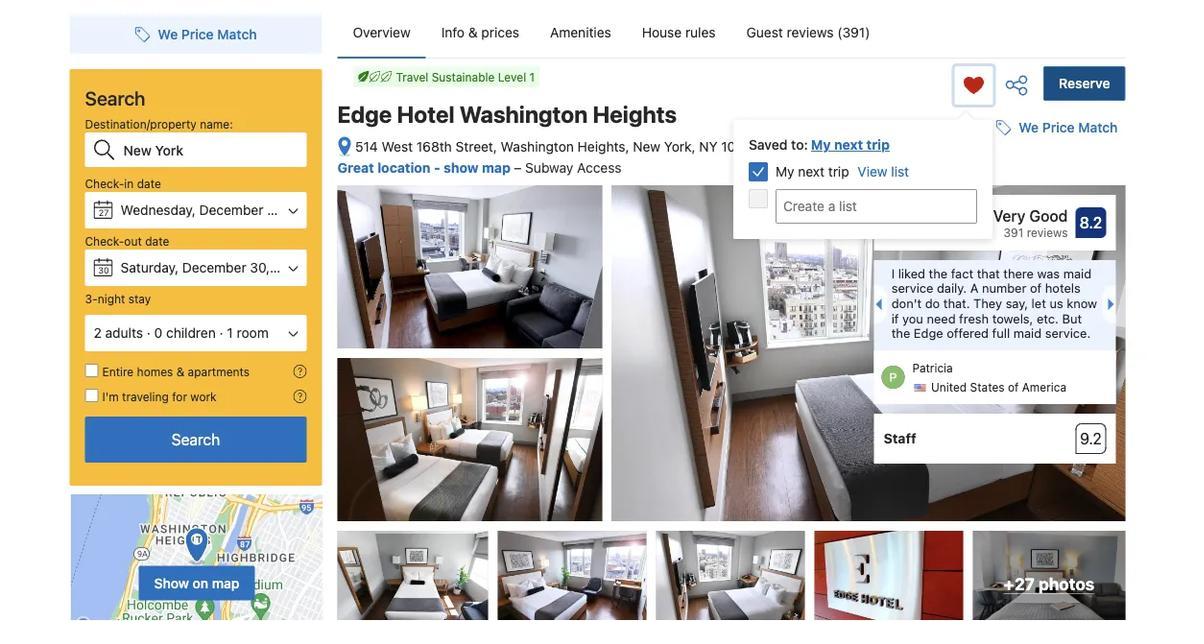 Task type: vqa. For each thing, say whether or not it's contained in the screenshot.
12
no



Task type: locate. For each thing, give the bounding box(es) containing it.
search down "work"
[[172, 431, 220, 449]]

if you select this option, we'll show you popular business travel features like breakfast, wifi and free parking. image
[[293, 390, 307, 403]]

1 vertical spatial &
[[176, 365, 185, 378]]

0 vertical spatial maid
[[1064, 266, 1092, 281]]

if
[[892, 311, 899, 326]]

1 vertical spatial check-
[[85, 234, 124, 248]]

1 vertical spatial we
[[1019, 120, 1039, 136]]

we price match button down reserve button
[[989, 111, 1126, 145]]

0 horizontal spatial united
[[768, 139, 809, 155]]

1 vertical spatial we price match button
[[989, 111, 1126, 145]]

december left 27,
[[199, 202, 264, 218]]

view
[[858, 164, 888, 180]]

1 horizontal spatial the
[[929, 266, 948, 281]]

access
[[577, 160, 622, 176]]

0 vertical spatial trip
[[867, 137, 890, 153]]

we up the very
[[1019, 120, 1039, 136]]

trip up view list link
[[867, 137, 890, 153]]

number
[[983, 281, 1027, 296]]

liked
[[899, 266, 926, 281]]

edge hotel washington heights
[[338, 101, 677, 128]]

wednesday,
[[121, 202, 196, 218]]

states up my next trip view list
[[813, 139, 852, 155]]

the down 'if'
[[892, 326, 911, 341]]

0 horizontal spatial states
[[813, 139, 852, 155]]

overview
[[353, 24, 411, 40]]

my right to:
[[811, 137, 831, 153]]

rated very good element
[[884, 205, 1069, 228]]

show on map button
[[70, 494, 324, 621], [139, 566, 255, 601]]

Where are you going? field
[[116, 133, 307, 167]]

of
[[856, 139, 868, 155], [1031, 281, 1042, 296], [1009, 381, 1020, 394]]

entire homes & apartments
[[102, 365, 250, 378]]

washington up subway
[[501, 139, 574, 155]]

don't
[[892, 296, 922, 311]]

0 vertical spatial we price match
[[158, 26, 257, 42]]

that.
[[944, 296, 971, 311]]

0 vertical spatial reviews
[[787, 24, 834, 40]]

0 horizontal spatial map
[[212, 575, 240, 591]]

0 vertical spatial price
[[181, 26, 214, 42]]

0 vertical spatial check-
[[85, 177, 124, 190]]

0 vertical spatial america
[[872, 139, 923, 155]]

my down to:
[[776, 164, 795, 180]]

if you select this option, we'll show you popular business travel features like breakfast, wifi and free parking. image
[[293, 390, 307, 403]]

reviews down good on the right top of the page
[[1027, 226, 1069, 239]]

1 horizontal spatial we
[[1019, 120, 1039, 136]]

date right the out
[[145, 234, 169, 248]]

1 horizontal spatial maid
[[1064, 266, 1092, 281]]

check-in date
[[85, 177, 161, 190]]

guest
[[747, 24, 784, 40]]

states down full
[[971, 381, 1005, 394]]

2023 for saturday, december 30, 2023
[[274, 260, 306, 276]]

date right in
[[137, 177, 161, 190]]

offered
[[947, 326, 989, 341]]

next up my next trip view list
[[835, 137, 864, 153]]

0 vertical spatial map
[[482, 160, 511, 176]]

0 vertical spatial december
[[199, 202, 264, 218]]

1 horizontal spatial reviews
[[1027, 226, 1069, 239]]

& up for
[[176, 365, 185, 378]]

Type the name of your list and press enter to add text field
[[776, 189, 978, 224]]

map inside search 'section'
[[212, 575, 240, 591]]

name:
[[200, 117, 233, 131]]

we
[[158, 26, 178, 42], [1019, 120, 1039, 136]]

we price match for we price match dropdown button within the search 'section'
[[158, 26, 257, 42]]

states
[[813, 139, 852, 155], [971, 381, 1005, 394]]

1 left room
[[227, 325, 233, 341]]

30,
[[250, 260, 270, 276]]

map left – at left top
[[482, 160, 511, 176]]

1 horizontal spatial 1
[[530, 70, 535, 84]]

show
[[444, 160, 479, 176]]

1 horizontal spatial edge
[[914, 326, 944, 341]]

0 vertical spatial match
[[217, 26, 257, 42]]

price inside search 'section'
[[181, 26, 214, 42]]

we price match button
[[127, 17, 265, 52], [989, 111, 1126, 145]]

3-night stay
[[85, 292, 151, 305]]

0 horizontal spatial we
[[158, 26, 178, 42]]

street,
[[456, 139, 497, 155]]

0 horizontal spatial of
[[856, 139, 868, 155]]

for
[[172, 390, 187, 403]]

0 vertical spatial 2023
[[289, 202, 321, 218]]

0 horizontal spatial reviews
[[787, 24, 834, 40]]

list
[[892, 164, 910, 180]]

1 horizontal spatial search
[[172, 431, 220, 449]]

1 horizontal spatial &
[[469, 24, 478, 40]]

1 horizontal spatial we price match
[[1019, 120, 1119, 136]]

america down service.
[[1023, 381, 1067, 394]]

traveling
[[122, 390, 169, 403]]

service.
[[1046, 326, 1091, 341]]

apartments
[[188, 365, 250, 378]]

1 vertical spatial america
[[1023, 381, 1067, 394]]

1 vertical spatial reviews
[[1027, 226, 1069, 239]]

there
[[1004, 266, 1034, 281]]

of for america
[[856, 139, 868, 155]]

work
[[190, 390, 217, 403]]

2 check- from the top
[[85, 234, 124, 248]]

search inside button
[[172, 431, 220, 449]]

house
[[642, 24, 682, 40]]

0 horizontal spatial match
[[217, 26, 257, 42]]

& right "info"
[[469, 24, 478, 40]]

1 vertical spatial map
[[212, 575, 240, 591]]

match
[[217, 26, 257, 42], [1079, 120, 1119, 136]]

(391)
[[838, 24, 871, 40]]

0 horizontal spatial maid
[[1014, 326, 1042, 341]]

we price match up the name: at the left top
[[158, 26, 257, 42]]

heights,
[[578, 139, 630, 155]]

1 horizontal spatial next
[[835, 137, 864, 153]]

united right 10032,
[[768, 139, 809, 155]]

scored 8.2 element
[[1076, 208, 1107, 238]]

-
[[434, 160, 441, 176]]

of inside "i liked the fact that there was maid service daily.  a number of hotels don't do that.  they say, let us know if you need fresh towels, etc.  but the edge offered full maid service."
[[1031, 281, 1042, 296]]

room
[[237, 325, 269, 341]]

sustainable
[[432, 70, 495, 84]]

1 vertical spatial search
[[172, 431, 220, 449]]

december left 30, on the top left of page
[[182, 260, 247, 276]]

daily.
[[937, 281, 967, 296]]

2 vertical spatial of
[[1009, 381, 1020, 394]]

2 · from the left
[[220, 325, 223, 341]]

the
[[929, 266, 948, 281], [892, 326, 911, 341]]

next down saved to: my next trip
[[798, 164, 825, 180]]

· left 0
[[147, 325, 151, 341]]

i'm traveling for work
[[102, 390, 217, 403]]

of up let
[[1031, 281, 1042, 296]]

date
[[137, 177, 161, 190], [145, 234, 169, 248]]

0 vertical spatial date
[[137, 177, 161, 190]]

search
[[85, 86, 145, 109], [172, 431, 220, 449]]

we up destination/property name:
[[158, 26, 178, 42]]

next
[[835, 137, 864, 153], [798, 164, 825, 180]]

0 vertical spatial &
[[469, 24, 478, 40]]

service
[[892, 281, 934, 296]]

10032,
[[722, 139, 764, 155]]

0 vertical spatial we
[[158, 26, 178, 42]]

of up view
[[856, 139, 868, 155]]

washington down level
[[460, 101, 588, 128]]

entire
[[102, 365, 134, 378]]

2023
[[289, 202, 321, 218], [274, 260, 306, 276]]

0 vertical spatial the
[[929, 266, 948, 281]]

info & prices
[[442, 24, 520, 40]]

of down full
[[1009, 381, 1020, 394]]

edge up the 514
[[338, 101, 392, 128]]

price up the name: at the left top
[[181, 26, 214, 42]]

·
[[147, 325, 151, 341], [220, 325, 223, 341]]

match inside search 'section'
[[217, 26, 257, 42]]

we price match button up the name: at the left top
[[127, 17, 265, 52]]

towels,
[[993, 311, 1034, 326]]

match for the right we price match dropdown button
[[1079, 120, 1119, 136]]

30
[[98, 265, 109, 275]]

us
[[1050, 296, 1064, 311]]

1 check- from the top
[[85, 177, 124, 190]]

1 horizontal spatial price
[[1043, 120, 1075, 136]]

the up daily.
[[929, 266, 948, 281]]

1 vertical spatial of
[[1031, 281, 1042, 296]]

1 vertical spatial next
[[798, 164, 825, 180]]

391
[[1004, 226, 1024, 239]]

0
[[154, 325, 163, 341]]

night
[[98, 292, 125, 305]]

1 vertical spatial date
[[145, 234, 169, 248]]

0 vertical spatial my
[[811, 137, 831, 153]]

1 horizontal spatial match
[[1079, 120, 1119, 136]]

0 vertical spatial 1
[[530, 70, 535, 84]]

maid down towels,
[[1014, 326, 1042, 341]]

etc.
[[1037, 311, 1059, 326]]

1 horizontal spatial ·
[[220, 325, 223, 341]]

0 vertical spatial search
[[85, 86, 145, 109]]

destination/property
[[85, 117, 197, 131]]

scored 9.2 element
[[1076, 424, 1107, 454]]

0 horizontal spatial trip
[[829, 164, 850, 180]]

0 horizontal spatial price
[[181, 26, 214, 42]]

america up "list"
[[872, 139, 923, 155]]

show
[[154, 575, 189, 591]]

0 horizontal spatial we price match button
[[127, 17, 265, 52]]

1 vertical spatial washington
[[501, 139, 574, 155]]

1 horizontal spatial states
[[971, 381, 1005, 394]]

match down reserve button
[[1079, 120, 1119, 136]]

1 vertical spatial match
[[1079, 120, 1119, 136]]

0 horizontal spatial my
[[776, 164, 795, 180]]

reviews left the (391) at the right
[[787, 24, 834, 40]]

search up the destination/property
[[85, 86, 145, 109]]

of inside "514 west 168th street, washington heights, new york, ny 10032, united states of america great location - show map – subway access"
[[856, 139, 868, 155]]

27
[[99, 207, 109, 218]]

1 horizontal spatial united
[[932, 381, 967, 394]]

travel
[[396, 70, 429, 84]]

–
[[514, 160, 522, 176]]

0 vertical spatial we price match button
[[127, 17, 265, 52]]

0 vertical spatial of
[[856, 139, 868, 155]]

2023 right 27,
[[289, 202, 321, 218]]

check- for in
[[85, 177, 124, 190]]

1 vertical spatial we price match
[[1019, 120, 1119, 136]]

rules
[[686, 24, 716, 40]]

1 inside button
[[227, 325, 233, 341]]

1 vertical spatial december
[[182, 260, 247, 276]]

check-
[[85, 177, 124, 190], [85, 234, 124, 248]]

map right on
[[212, 575, 240, 591]]

overview link
[[338, 8, 426, 58]]

0 vertical spatial states
[[813, 139, 852, 155]]

december
[[199, 202, 264, 218], [182, 260, 247, 276]]

0 horizontal spatial ·
[[147, 325, 151, 341]]

united inside "514 west 168th street, washington heights, new york, ny 10032, united states of america great location - show map – subway access"
[[768, 139, 809, 155]]

we inside search 'section'
[[158, 26, 178, 42]]

0 vertical spatial edge
[[338, 101, 392, 128]]

new
[[633, 139, 661, 155]]

maid
[[1064, 266, 1092, 281], [1014, 326, 1042, 341]]

edge down need
[[914, 326, 944, 341]]

we price match down reserve button
[[1019, 120, 1119, 136]]

1 vertical spatial edge
[[914, 326, 944, 341]]

27,
[[267, 202, 285, 218]]

but
[[1063, 311, 1083, 326]]

trip down my next trip link
[[829, 164, 850, 180]]

price
[[181, 26, 214, 42], [1043, 120, 1075, 136]]

1 vertical spatial the
[[892, 326, 911, 341]]

we price match button inside search 'section'
[[127, 17, 265, 52]]

0 horizontal spatial 1
[[227, 325, 233, 341]]

2 adults · 0 children · 1 room
[[94, 325, 269, 341]]

1 vertical spatial maid
[[1014, 326, 1042, 341]]

2 horizontal spatial of
[[1031, 281, 1042, 296]]

0 horizontal spatial we price match
[[158, 26, 257, 42]]

maid up the hotels
[[1064, 266, 1092, 281]]

check- down 27
[[85, 234, 124, 248]]

1 vertical spatial 2023
[[274, 260, 306, 276]]

0 horizontal spatial &
[[176, 365, 185, 378]]

america inside "514 west 168th street, washington heights, new york, ny 10032, united states of america great location - show map – subway access"
[[872, 139, 923, 155]]

1 right level
[[530, 70, 535, 84]]

we price match for the right we price match dropdown button
[[1019, 120, 1119, 136]]

we for the right we price match dropdown button
[[1019, 120, 1039, 136]]

check- up 27
[[85, 177, 124, 190]]

0 horizontal spatial america
[[872, 139, 923, 155]]

168th
[[417, 139, 452, 155]]

match up the name: at the left top
[[217, 26, 257, 42]]

we'll show you stays where you can have the entire place to yourself image
[[293, 365, 307, 378], [293, 365, 307, 378]]

map
[[482, 160, 511, 176], [212, 575, 240, 591]]

washington
[[460, 101, 588, 128], [501, 139, 574, 155]]

0 vertical spatial united
[[768, 139, 809, 155]]

out
[[124, 234, 142, 248]]

2023 right 30, on the top left of page
[[274, 260, 306, 276]]

1 vertical spatial 1
[[227, 325, 233, 341]]

· right children
[[220, 325, 223, 341]]

location
[[378, 160, 431, 176]]

1 horizontal spatial map
[[482, 160, 511, 176]]

1 horizontal spatial trip
[[867, 137, 890, 153]]

0 vertical spatial next
[[835, 137, 864, 153]]

we price match inside search 'section'
[[158, 26, 257, 42]]

united down patricia
[[932, 381, 967, 394]]

match for we price match dropdown button within the search 'section'
[[217, 26, 257, 42]]

prices
[[482, 24, 520, 40]]

price down reserve button
[[1043, 120, 1075, 136]]



Task type: describe. For each thing, give the bounding box(es) containing it.
date for check-out date
[[145, 234, 169, 248]]

in
[[124, 177, 134, 190]]

1 vertical spatial price
[[1043, 120, 1075, 136]]

a
[[971, 281, 979, 296]]

1 horizontal spatial of
[[1009, 381, 1020, 394]]

514
[[355, 139, 378, 155]]

+27 photos
[[1004, 574, 1095, 594]]

search button
[[85, 417, 307, 463]]

house rules
[[642, 24, 716, 40]]

reserve
[[1060, 75, 1111, 91]]

say,
[[1006, 296, 1029, 311]]

0 horizontal spatial the
[[892, 326, 911, 341]]

washington inside "514 west 168th street, washington heights, new york, ny 10032, united states of america great location - show map – subway access"
[[501, 139, 574, 155]]

very
[[994, 207, 1026, 225]]

you
[[903, 311, 924, 326]]

destination/property name:
[[85, 117, 233, 131]]

on
[[193, 575, 208, 591]]

1 horizontal spatial my
[[811, 137, 831, 153]]

states inside "514 west 168th street, washington heights, new york, ny 10032, united states of america great location - show map – subway access"
[[813, 139, 852, 155]]

we for we price match dropdown button within the search 'section'
[[158, 26, 178, 42]]

do
[[926, 296, 941, 311]]

2
[[94, 325, 102, 341]]

that
[[978, 266, 1001, 281]]

wednesday, december 27, 2023
[[121, 202, 321, 218]]

+27 photos link
[[973, 531, 1126, 621]]

stay
[[128, 292, 151, 305]]

photos
[[1039, 574, 1095, 594]]

check- for out
[[85, 234, 124, 248]]

staff
[[884, 431, 917, 447]]

need
[[927, 311, 956, 326]]

amenities link
[[535, 8, 627, 58]]

2 adults · 0 children · 1 room button
[[85, 315, 307, 352]]

1 vertical spatial trip
[[829, 164, 850, 180]]

i
[[892, 266, 895, 281]]

1 · from the left
[[147, 325, 151, 341]]

2023 for wednesday, december 27, 2023
[[289, 202, 321, 218]]

map inside "514 west 168th street, washington heights, new york, ny 10032, united states of america great location - show map – subway access"
[[482, 160, 511, 176]]

my next trip view list
[[776, 164, 910, 180]]

full
[[993, 326, 1011, 341]]

show on map
[[154, 575, 240, 591]]

heights
[[593, 101, 677, 128]]

united states of america
[[932, 381, 1067, 394]]

december for wednesday,
[[199, 202, 264, 218]]

9.2
[[1081, 430, 1103, 448]]

level
[[498, 70, 527, 84]]

hotel
[[397, 101, 455, 128]]

1 horizontal spatial america
[[1023, 381, 1067, 394]]

children
[[166, 325, 216, 341]]

click to open map view image
[[338, 136, 352, 158]]

of for hotels
[[1031, 281, 1042, 296]]

fact
[[952, 266, 974, 281]]

guest reviews (391) link
[[732, 8, 886, 58]]

1 vertical spatial states
[[971, 381, 1005, 394]]

subway
[[526, 160, 574, 176]]

3-
[[85, 292, 98, 305]]

west
[[382, 139, 413, 155]]

let
[[1032, 296, 1047, 311]]

december for saturday,
[[182, 260, 247, 276]]

check-out date
[[85, 234, 169, 248]]

1 vertical spatial my
[[776, 164, 795, 180]]

1 vertical spatial united
[[932, 381, 967, 394]]

1 horizontal spatial we price match button
[[989, 111, 1126, 145]]

adults
[[105, 325, 143, 341]]

saved
[[749, 137, 788, 153]]

reserve button
[[1044, 66, 1126, 101]]

travel sustainable level 1
[[396, 70, 535, 84]]

0 horizontal spatial search
[[85, 86, 145, 109]]

york,
[[665, 139, 696, 155]]

patricia
[[913, 362, 954, 375]]

0 vertical spatial washington
[[460, 101, 588, 128]]

search section
[[62, 0, 330, 621]]

i liked the fact that there was maid service daily.  a number of hotels don't do that.  they say, let us know if you need fresh towels, etc.  but the edge offered full maid service.
[[892, 266, 1098, 341]]

0 horizontal spatial edge
[[338, 101, 392, 128]]

i'm
[[102, 390, 119, 403]]

info & prices link
[[426, 8, 535, 58]]

house rules link
[[627, 8, 732, 58]]

very good 391 reviews
[[994, 207, 1069, 239]]

edge inside "i liked the fact that there was maid service daily.  a number of hotels don't do that.  they say, let us know if you need fresh towels, etc.  but the edge offered full maid service."
[[914, 326, 944, 341]]

hotels
[[1046, 281, 1081, 296]]

next image
[[1109, 299, 1120, 310]]

reviews inside very good 391 reviews
[[1027, 226, 1069, 239]]

they
[[974, 296, 1003, 311]]

guest reviews (391)
[[747, 24, 871, 40]]

saturday,
[[121, 260, 179, 276]]

& inside info & prices link
[[469, 24, 478, 40]]

0 horizontal spatial next
[[798, 164, 825, 180]]

amenities
[[550, 24, 612, 40]]

previous image
[[871, 299, 882, 310]]

great
[[338, 160, 374, 176]]

to:
[[792, 137, 809, 153]]

date for check-in date
[[137, 177, 161, 190]]

& inside search 'section'
[[176, 365, 185, 378]]

514 west 168th street, washington heights, new york, ny 10032, united states of america great location - show map – subway access
[[338, 139, 926, 176]]

homes
[[137, 365, 173, 378]]



